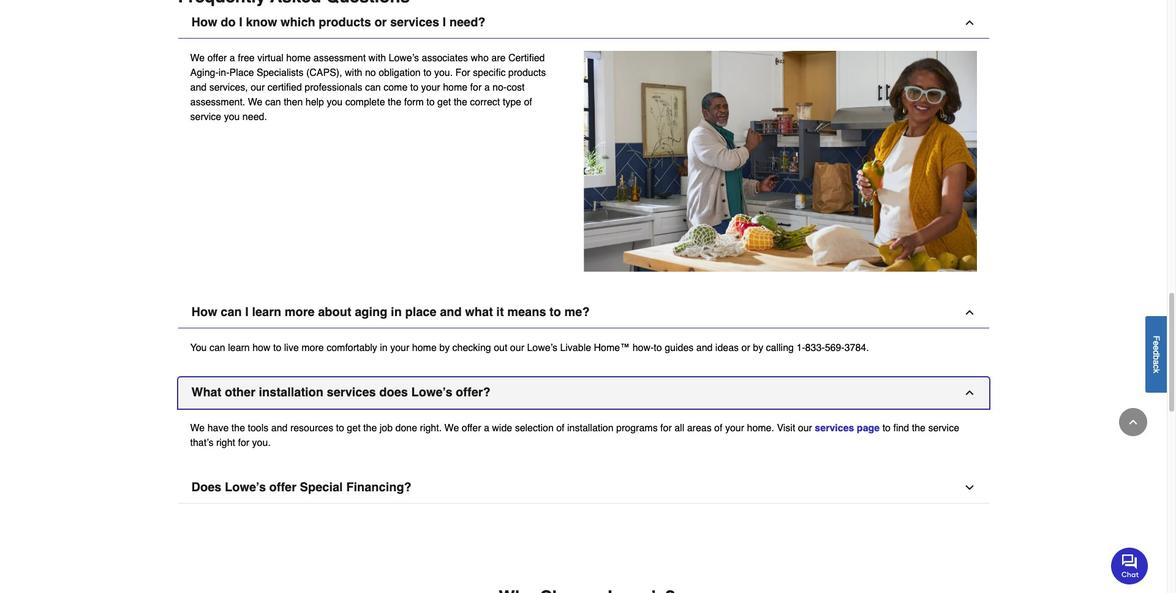 Task type: locate. For each thing, give the bounding box(es) containing it.
home down place
[[412, 343, 437, 354]]

products down certified
[[509, 68, 546, 79]]

to
[[424, 68, 432, 79], [410, 82, 419, 93], [427, 97, 435, 108], [550, 305, 561, 319], [273, 343, 281, 354], [654, 343, 662, 354], [336, 423, 344, 434], [883, 423, 891, 434]]

how left do
[[191, 16, 217, 30]]

services left does
[[327, 386, 376, 400]]

no-
[[493, 82, 507, 93]]

0 vertical spatial learn
[[252, 305, 281, 319]]

1 horizontal spatial for
[[470, 82, 482, 93]]

right
[[216, 438, 235, 449]]

0 horizontal spatial or
[[375, 16, 387, 30]]

lowe's
[[389, 53, 419, 64], [527, 343, 558, 354], [411, 386, 453, 400], [225, 481, 266, 495]]

k
[[1152, 369, 1162, 373]]

for left all on the right
[[661, 423, 672, 434]]

no
[[365, 68, 376, 79]]

offer up in-
[[208, 53, 227, 64]]

with up 'no'
[[369, 53, 386, 64]]

1 vertical spatial your
[[390, 343, 410, 354]]

0 horizontal spatial products
[[319, 16, 371, 30]]

learn left how at the bottom left of the page
[[228, 343, 250, 354]]

0 vertical spatial products
[[319, 16, 371, 30]]

2 horizontal spatial for
[[661, 423, 672, 434]]

lowe's inside 'button'
[[225, 481, 266, 495]]

home™
[[594, 343, 630, 354]]

installation down "what other installation services does lowe's offer?" button
[[567, 423, 614, 434]]

1 horizontal spatial our
[[510, 343, 525, 354]]

or up 'no'
[[375, 16, 387, 30]]

a
[[230, 53, 235, 64], [485, 82, 490, 93], [1152, 360, 1162, 365], [484, 423, 490, 434]]

lowe's up obligation
[[389, 53, 419, 64]]

f e e d b a c k
[[1152, 335, 1162, 373]]

that's
[[190, 438, 214, 449]]

(caps),
[[306, 68, 342, 79]]

i inside button
[[245, 305, 249, 319]]

you. down the tools
[[252, 438, 271, 449]]

0 horizontal spatial i
[[239, 16, 243, 30]]

1 how from the top
[[191, 16, 217, 30]]

1 horizontal spatial your
[[421, 82, 440, 93]]

1 horizontal spatial of
[[557, 423, 565, 434]]

for up correct
[[470, 82, 482, 93]]

what
[[191, 386, 221, 400]]

your up form
[[421, 82, 440, 93]]

1 vertical spatial installation
[[567, 423, 614, 434]]

what
[[465, 305, 493, 319]]

our down place
[[251, 82, 265, 93]]

come
[[384, 82, 408, 93]]

chevron up image
[[964, 387, 976, 399], [1128, 416, 1140, 428]]

more right live
[[302, 343, 324, 354]]

more
[[285, 305, 315, 319], [302, 343, 324, 354]]

1 vertical spatial chevron up image
[[1128, 416, 1140, 428]]

we up need. on the top left
[[248, 97, 263, 108]]

lowe's right does at the bottom
[[225, 481, 266, 495]]

in
[[391, 305, 402, 319], [380, 343, 388, 354]]

1 vertical spatial services
[[327, 386, 376, 400]]

all
[[675, 423, 685, 434]]

to right form
[[427, 97, 435, 108]]

your
[[421, 82, 440, 93], [390, 343, 410, 354], [725, 423, 745, 434]]

service
[[190, 112, 221, 123], [929, 423, 960, 434]]

to inside to find the service that's right for you.
[[883, 423, 891, 434]]

0 horizontal spatial home
[[286, 53, 311, 64]]

chevron up image inside how can i learn more about aging in place and what it means to me? button
[[964, 306, 976, 319]]

do
[[221, 16, 236, 30]]

we
[[190, 53, 205, 64], [248, 97, 263, 108], [190, 423, 205, 434], [445, 423, 459, 434]]

for right right
[[238, 438, 250, 449]]

service inside to find the service that's right for you.
[[929, 423, 960, 434]]

1 horizontal spatial or
[[742, 343, 751, 354]]

f e e d b a c k button
[[1146, 316, 1167, 393]]

lowe's left livable
[[527, 343, 558, 354]]

e up "b"
[[1152, 345, 1162, 350]]

a up k
[[1152, 360, 1162, 365]]

1 horizontal spatial offer
[[269, 481, 297, 495]]

get inside we offer a free virtual home assessment with lowe's associates who are certified aging-in-place specialists (caps), with no obligation to you. for specific products and services, our certified professionals can come to your home for a no-cost assessment. we can then help you complete the form to get the correct type of service you need.
[[438, 97, 451, 108]]

how for how do i know which products or services i need?
[[191, 16, 217, 30]]

2 horizontal spatial your
[[725, 423, 745, 434]]

by left calling
[[753, 343, 764, 354]]

services up associates
[[390, 16, 439, 30]]

offer left special
[[269, 481, 297, 495]]

0 horizontal spatial with
[[345, 68, 362, 79]]

with
[[369, 53, 386, 64], [345, 68, 362, 79]]

2 by from the left
[[753, 343, 764, 354]]

lowe's inside we offer a free virtual home assessment with lowe's associates who are certified aging-in-place specialists (caps), with no obligation to you. for specific products and services, our certified professionals can come to your home for a no-cost assessment. we can then help you complete the form to get the correct type of service you need.
[[389, 53, 419, 64]]

of right areas
[[715, 423, 723, 434]]

service down assessment.
[[190, 112, 221, 123]]

of right type
[[524, 97, 532, 108]]

0 horizontal spatial installation
[[259, 386, 324, 400]]

e up d
[[1152, 341, 1162, 345]]

our right visit
[[798, 423, 813, 434]]

other
[[225, 386, 255, 400]]

0 vertical spatial or
[[375, 16, 387, 30]]

i
[[239, 16, 243, 30], [443, 16, 446, 30], [245, 305, 249, 319]]

chevron up image inside how do i know which products or services i need? 'button'
[[964, 17, 976, 29]]

how up you
[[191, 305, 217, 319]]

1 vertical spatial service
[[929, 423, 960, 434]]

you. down associates
[[434, 68, 453, 79]]

does
[[191, 481, 221, 495]]

2 chevron up image from the top
[[964, 306, 976, 319]]

services page link
[[815, 423, 880, 434]]

aging-
[[190, 68, 219, 79]]

1 horizontal spatial service
[[929, 423, 960, 434]]

0 vertical spatial service
[[190, 112, 221, 123]]

the left job
[[363, 423, 377, 434]]

833-
[[806, 343, 825, 354]]

chevron up image inside "what other installation services does lowe's offer?" button
[[964, 387, 976, 399]]

we have the tools and resources to get the job done right. we offer a wide selection of installation programs for all areas of your home. visit our services page
[[190, 423, 880, 434]]

f
[[1152, 335, 1162, 341]]

1 vertical spatial learn
[[228, 343, 250, 354]]

your left "home."
[[725, 423, 745, 434]]

2 vertical spatial for
[[238, 438, 250, 449]]

place
[[230, 68, 254, 79]]

chevron up image
[[964, 17, 976, 29], [964, 306, 976, 319]]

1 horizontal spatial in
[[391, 305, 402, 319]]

0 vertical spatial you.
[[434, 68, 453, 79]]

tools
[[248, 423, 269, 434]]

home down the for
[[443, 82, 468, 93]]

1 vertical spatial you.
[[252, 438, 271, 449]]

home up specialists
[[286, 53, 311, 64]]

0 vertical spatial chevron up image
[[964, 17, 976, 29]]

to up form
[[410, 82, 419, 93]]

installation
[[259, 386, 324, 400], [567, 423, 614, 434]]

by left checking
[[440, 343, 450, 354]]

specific
[[473, 68, 506, 79]]

the
[[388, 97, 402, 108], [454, 97, 468, 108], [232, 423, 245, 434], [363, 423, 377, 434], [912, 423, 926, 434]]

lowe's up right.
[[411, 386, 453, 400]]

installation up the resources
[[259, 386, 324, 400]]

you.
[[434, 68, 453, 79], [252, 438, 271, 449]]

how do i know which products or services i need?
[[191, 16, 486, 30]]

free
[[238, 53, 255, 64]]

2 vertical spatial offer
[[269, 481, 297, 495]]

to left guides
[[654, 343, 662, 354]]

0 vertical spatial your
[[421, 82, 440, 93]]

chevron up image for how can i learn more about aging in place and what it means to me?
[[964, 306, 976, 319]]

your down how can i learn more about aging in place and what it means to me?
[[390, 343, 410, 354]]

2 vertical spatial our
[[798, 423, 813, 434]]

to left find at bottom right
[[883, 423, 891, 434]]

it
[[497, 305, 504, 319]]

installation inside button
[[259, 386, 324, 400]]

0 vertical spatial our
[[251, 82, 265, 93]]

0 horizontal spatial by
[[440, 343, 450, 354]]

job
[[380, 423, 393, 434]]

correct
[[470, 97, 500, 108]]

how can i learn more about aging in place and what it means to me?
[[191, 305, 590, 319]]

service right find at bottom right
[[929, 423, 960, 434]]

0 horizontal spatial chevron up image
[[964, 387, 976, 399]]

0 horizontal spatial get
[[347, 423, 361, 434]]

1 horizontal spatial services
[[390, 16, 439, 30]]

services left page
[[815, 423, 854, 434]]

0 vertical spatial chevron up image
[[964, 387, 976, 399]]

our right out
[[510, 343, 525, 354]]

assessment
[[314, 53, 366, 64]]

1 horizontal spatial get
[[438, 97, 451, 108]]

we up aging-
[[190, 53, 205, 64]]

guides
[[665, 343, 694, 354]]

0 vertical spatial services
[[390, 16, 439, 30]]

products up assessment
[[319, 16, 371, 30]]

1 chevron up image from the top
[[964, 17, 976, 29]]

2 e from the top
[[1152, 345, 1162, 350]]

with left 'no'
[[345, 68, 362, 79]]

more left the about
[[285, 305, 315, 319]]

0 vertical spatial how
[[191, 16, 217, 30]]

and down aging-
[[190, 82, 207, 93]]

the right find at bottom right
[[912, 423, 926, 434]]

how inside 'button'
[[191, 16, 217, 30]]

for
[[456, 68, 470, 79]]

for
[[470, 82, 482, 93], [661, 423, 672, 434], [238, 438, 250, 449]]

services,
[[209, 82, 248, 93]]

1 horizontal spatial chevron up image
[[1128, 416, 1140, 428]]

0 horizontal spatial our
[[251, 82, 265, 93]]

we right right.
[[445, 423, 459, 434]]

you down professionals
[[327, 97, 343, 108]]

or right ideas
[[742, 343, 751, 354]]

1 vertical spatial products
[[509, 68, 546, 79]]

1 vertical spatial you
[[224, 112, 240, 123]]

0 horizontal spatial you.
[[252, 438, 271, 449]]

learn up how at the bottom left of the page
[[252, 305, 281, 319]]

offer left wide on the left bottom of the page
[[462, 423, 481, 434]]

0 horizontal spatial of
[[524, 97, 532, 108]]

0 vertical spatial offer
[[208, 53, 227, 64]]

offer?
[[456, 386, 491, 400]]

in left place
[[391, 305, 402, 319]]

how inside button
[[191, 305, 217, 319]]

e
[[1152, 341, 1162, 345], [1152, 345, 1162, 350]]

lowe's inside button
[[411, 386, 453, 400]]

selection
[[515, 423, 554, 434]]

2 horizontal spatial home
[[443, 82, 468, 93]]

i for about
[[245, 305, 249, 319]]

0 horizontal spatial service
[[190, 112, 221, 123]]

0 horizontal spatial offer
[[208, 53, 227, 64]]

to left me?
[[550, 305, 561, 319]]

chevron up image for how do i know which products or services i need?
[[964, 17, 976, 29]]

2 horizontal spatial services
[[815, 423, 854, 434]]

home
[[286, 53, 311, 64], [443, 82, 468, 93], [412, 343, 437, 354]]

or
[[375, 16, 387, 30], [742, 343, 751, 354]]

0 horizontal spatial for
[[238, 438, 250, 449]]

and left what at left bottom
[[440, 305, 462, 319]]

1 horizontal spatial i
[[245, 305, 249, 319]]

1 horizontal spatial you
[[327, 97, 343, 108]]

1 vertical spatial chevron up image
[[964, 306, 976, 319]]

1 horizontal spatial with
[[369, 53, 386, 64]]

chevron up image inside scroll to top element
[[1128, 416, 1140, 428]]

1 horizontal spatial by
[[753, 343, 764, 354]]

we up that's
[[190, 423, 205, 434]]

specialists
[[257, 68, 304, 79]]

get left job
[[347, 423, 361, 434]]

of
[[524, 97, 532, 108], [557, 423, 565, 434], [715, 423, 723, 434]]

1 horizontal spatial learn
[[252, 305, 281, 319]]

1 vertical spatial how
[[191, 305, 217, 319]]

a left wide on the left bottom of the page
[[484, 423, 490, 434]]

of right selection
[[557, 423, 565, 434]]

in inside button
[[391, 305, 402, 319]]

1-
[[797, 343, 806, 354]]

you
[[327, 97, 343, 108], [224, 112, 240, 123]]

does
[[379, 386, 408, 400]]

d
[[1152, 350, 1162, 355]]

2 how from the top
[[191, 305, 217, 319]]

can
[[365, 82, 381, 93], [265, 97, 281, 108], [221, 305, 242, 319], [210, 343, 225, 354]]

0 horizontal spatial services
[[327, 386, 376, 400]]

2 vertical spatial your
[[725, 423, 745, 434]]

can inside button
[[221, 305, 242, 319]]

special
[[300, 481, 343, 495]]

offer
[[208, 53, 227, 64], [462, 423, 481, 434], [269, 481, 297, 495]]

and left ideas
[[697, 343, 713, 354]]

who
[[471, 53, 489, 64]]

what other installation services does lowe's offer? button
[[178, 378, 989, 409]]

0 horizontal spatial you
[[224, 112, 240, 123]]

in right comfortably
[[380, 343, 388, 354]]

type
[[503, 97, 521, 108]]

service inside we offer a free virtual home assessment with lowe's associates who are certified aging-in-place specialists (caps), with no obligation to you. for specific products and services, our certified professionals can come to your home for a no-cost assessment. we can then help you complete the form to get the correct type of service you need.
[[190, 112, 221, 123]]

0 vertical spatial more
[[285, 305, 315, 319]]

services
[[390, 16, 439, 30], [327, 386, 376, 400], [815, 423, 854, 434]]

1 horizontal spatial you.
[[434, 68, 453, 79]]

2 horizontal spatial offer
[[462, 423, 481, 434]]

what other installation services does lowe's offer?
[[191, 386, 491, 400]]

0 vertical spatial installation
[[259, 386, 324, 400]]

0 vertical spatial for
[[470, 82, 482, 93]]

0 vertical spatial in
[[391, 305, 402, 319]]

0 vertical spatial get
[[438, 97, 451, 108]]

1 horizontal spatial products
[[509, 68, 546, 79]]

our
[[251, 82, 265, 93], [510, 343, 525, 354], [798, 423, 813, 434]]

you down assessment.
[[224, 112, 240, 123]]

0 horizontal spatial in
[[380, 343, 388, 354]]

to left live
[[273, 343, 281, 354]]

get right form
[[438, 97, 451, 108]]

visit
[[777, 423, 796, 434]]

1 horizontal spatial home
[[412, 343, 437, 354]]



Task type: describe. For each thing, give the bounding box(es) containing it.
you
[[190, 343, 207, 354]]

1 e from the top
[[1152, 341, 1162, 345]]

2 horizontal spatial of
[[715, 423, 723, 434]]

offer inside the does lowe's offer special financing? 'button'
[[269, 481, 297, 495]]

assessment.
[[190, 97, 245, 108]]

2 horizontal spatial i
[[443, 16, 446, 30]]

1 vertical spatial or
[[742, 343, 751, 354]]

how
[[253, 343, 271, 354]]

offer inside we offer a free virtual home assessment with lowe's associates who are certified aging-in-place specialists (caps), with no obligation to you. for specific products and services, our certified professionals can come to your home for a no-cost assessment. we can then help you complete the form to get the correct type of service you need.
[[208, 53, 227, 64]]

financing?
[[346, 481, 412, 495]]

a inside "button"
[[1152, 360, 1162, 365]]

for inside to find the service that's right for you.
[[238, 438, 250, 449]]

to inside how can i learn more about aging in place and what it means to me? button
[[550, 305, 561, 319]]

a man and woman in a kitchen putting away groceries, using pull out cabinet shelving. image
[[584, 51, 977, 273]]

we offer a free virtual home assessment with lowe's associates who are certified aging-in-place specialists (caps), with no obligation to you. for specific products and services, our certified professionals can come to your home for a no-cost assessment. we can then help you complete the form to get the correct type of service you need.
[[190, 53, 546, 123]]

for inside we offer a free virtual home assessment with lowe's associates who are certified aging-in-place specialists (caps), with no obligation to you. for specific products and services, our certified professionals can come to your home for a no-cost assessment. we can then help you complete the form to get the correct type of service you need.
[[470, 82, 482, 93]]

products inside we offer a free virtual home assessment with lowe's associates who are certified aging-in-place specialists (caps), with no obligation to you. for specific products and services, our certified professionals can come to your home for a no-cost assessment. we can then help you complete the form to get the correct type of service you need.
[[509, 68, 546, 79]]

or inside 'button'
[[375, 16, 387, 30]]

ideas
[[716, 343, 739, 354]]

1 horizontal spatial installation
[[567, 423, 614, 434]]

livable
[[560, 343, 591, 354]]

comfortably
[[327, 343, 377, 354]]

1 vertical spatial with
[[345, 68, 362, 79]]

does lowe's offer special financing? button
[[178, 473, 989, 504]]

0 vertical spatial home
[[286, 53, 311, 64]]

the down 'come'
[[388, 97, 402, 108]]

form
[[404, 97, 424, 108]]

done
[[396, 423, 417, 434]]

certified
[[509, 53, 545, 64]]

then
[[284, 97, 303, 108]]

cost
[[507, 82, 525, 93]]

3784.
[[845, 343, 869, 354]]

means
[[507, 305, 546, 319]]

chat invite button image
[[1112, 547, 1149, 584]]

to down associates
[[424, 68, 432, 79]]

page
[[857, 423, 880, 434]]

to find the service that's right for you.
[[190, 423, 960, 449]]

you. inside we offer a free virtual home assessment with lowe's associates who are certified aging-in-place specialists (caps), with no obligation to you. for specific products and services, our certified professionals can come to your home for a no-cost assessment. we can then help you complete the form to get the correct type of service you need.
[[434, 68, 453, 79]]

live
[[284, 343, 299, 354]]

how-
[[633, 343, 654, 354]]

learn inside how can i learn more about aging in place and what it means to me? button
[[252, 305, 281, 319]]

products inside 'button'
[[319, 16, 371, 30]]

place
[[405, 305, 437, 319]]

how for how can i learn more about aging in place and what it means to me?
[[191, 305, 217, 319]]

your inside we offer a free virtual home assessment with lowe's associates who are certified aging-in-place specialists (caps), with no obligation to you. for specific products and services, our certified professionals can come to your home for a no-cost assessment. we can then help you complete the form to get the correct type of service you need.
[[421, 82, 440, 93]]

0 horizontal spatial your
[[390, 343, 410, 354]]

how do i know which products or services i need? button
[[178, 8, 989, 39]]

programs
[[616, 423, 658, 434]]

2 vertical spatial home
[[412, 343, 437, 354]]

have
[[208, 423, 229, 434]]

1 vertical spatial offer
[[462, 423, 481, 434]]

aging
[[355, 305, 388, 319]]

a left 'free' on the left of page
[[230, 53, 235, 64]]

1 vertical spatial our
[[510, 343, 525, 354]]

0 vertical spatial with
[[369, 53, 386, 64]]

need.
[[243, 112, 267, 123]]

in-
[[219, 68, 230, 79]]

1 by from the left
[[440, 343, 450, 354]]

virtual
[[257, 53, 284, 64]]

out
[[494, 343, 508, 354]]

1 vertical spatial in
[[380, 343, 388, 354]]

are
[[492, 53, 506, 64]]

services inside 'button'
[[390, 16, 439, 30]]

right.
[[420, 423, 442, 434]]

i for products
[[239, 16, 243, 30]]

does lowe's offer special financing?
[[191, 481, 412, 495]]

professionals
[[305, 82, 362, 93]]

find
[[894, 423, 910, 434]]

1 vertical spatial home
[[443, 82, 468, 93]]

associates
[[422, 53, 468, 64]]

areas
[[687, 423, 712, 434]]

obligation
[[379, 68, 421, 79]]

certified
[[268, 82, 302, 93]]

our inside we offer a free virtual home assessment with lowe's associates who are certified aging-in-place specialists (caps), with no obligation to you. for specific products and services, our certified professionals can come to your home for a no-cost assessment. we can then help you complete the form to get the correct type of service you need.
[[251, 82, 265, 93]]

home.
[[747, 423, 775, 434]]

and right the tools
[[271, 423, 288, 434]]

resources
[[290, 423, 333, 434]]

you can learn how to live more comfortably in your home by checking out our lowe's livable home™ how-to guides and ideas or by calling 1-833-569-3784.
[[190, 343, 869, 354]]

and inside we offer a free virtual home assessment with lowe's associates who are certified aging-in-place specialists (caps), with no obligation to you. for specific products and services, our certified professionals can come to your home for a no-cost assessment. we can then help you complete the form to get the correct type of service you need.
[[190, 82, 207, 93]]

you. inside to find the service that's right for you.
[[252, 438, 271, 449]]

the up right
[[232, 423, 245, 434]]

of inside we offer a free virtual home assessment with lowe's associates who are certified aging-in-place specialists (caps), with no obligation to you. for specific products and services, our certified professionals can come to your home for a no-cost assessment. we can then help you complete the form to get the correct type of service you need.
[[524, 97, 532, 108]]

0 horizontal spatial learn
[[228, 343, 250, 354]]

how can i learn more about aging in place and what it means to me? button
[[178, 297, 989, 329]]

know
[[246, 16, 277, 30]]

a left no-
[[485, 82, 490, 93]]

1 vertical spatial get
[[347, 423, 361, 434]]

me?
[[565, 305, 590, 319]]

0 vertical spatial you
[[327, 97, 343, 108]]

2 vertical spatial services
[[815, 423, 854, 434]]

calling
[[766, 343, 794, 354]]

scroll to top element
[[1120, 408, 1148, 436]]

1 vertical spatial more
[[302, 343, 324, 354]]

chevron down image
[[964, 482, 976, 494]]

1 vertical spatial for
[[661, 423, 672, 434]]

services inside button
[[327, 386, 376, 400]]

c
[[1152, 365, 1162, 369]]

and inside button
[[440, 305, 462, 319]]

569-
[[825, 343, 845, 354]]

more inside button
[[285, 305, 315, 319]]

the inside to find the service that's right for you.
[[912, 423, 926, 434]]

about
[[318, 305, 352, 319]]

b
[[1152, 355, 1162, 360]]

to right the resources
[[336, 423, 344, 434]]

2 horizontal spatial our
[[798, 423, 813, 434]]

help
[[306, 97, 324, 108]]

wide
[[492, 423, 512, 434]]

the left correct
[[454, 97, 468, 108]]

complete
[[345, 97, 385, 108]]

which
[[281, 16, 315, 30]]

need?
[[450, 16, 486, 30]]

checking
[[453, 343, 491, 354]]



Task type: vqa. For each thing, say whether or not it's contained in the screenshot.
"Get" for 1,199
no



